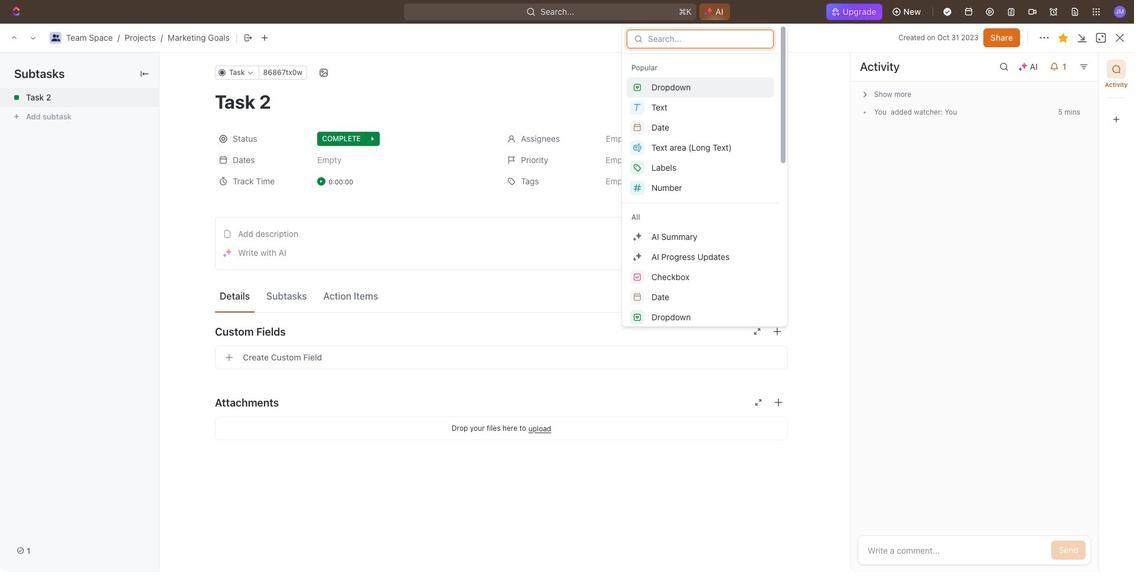 Task type: locate. For each thing, give the bounding box(es) containing it.
sidebar navigation
[[0, 50, 151, 572]]

user group image
[[51, 34, 60, 41]]

Search... text field
[[648, 34, 770, 44]]

task sidebar content section
[[851, 53, 1099, 572]]

tree
[[5, 337, 139, 557]]

task sidebar navigation tab list
[[1104, 60, 1130, 129]]



Task type: describe. For each thing, give the bounding box(es) containing it.
tree inside sidebar navigation
[[5, 337, 139, 557]]

Edit task name text field
[[215, 90, 788, 113]]



Task type: vqa. For each thing, say whether or not it's contained in the screenshot.
the Goal
no



